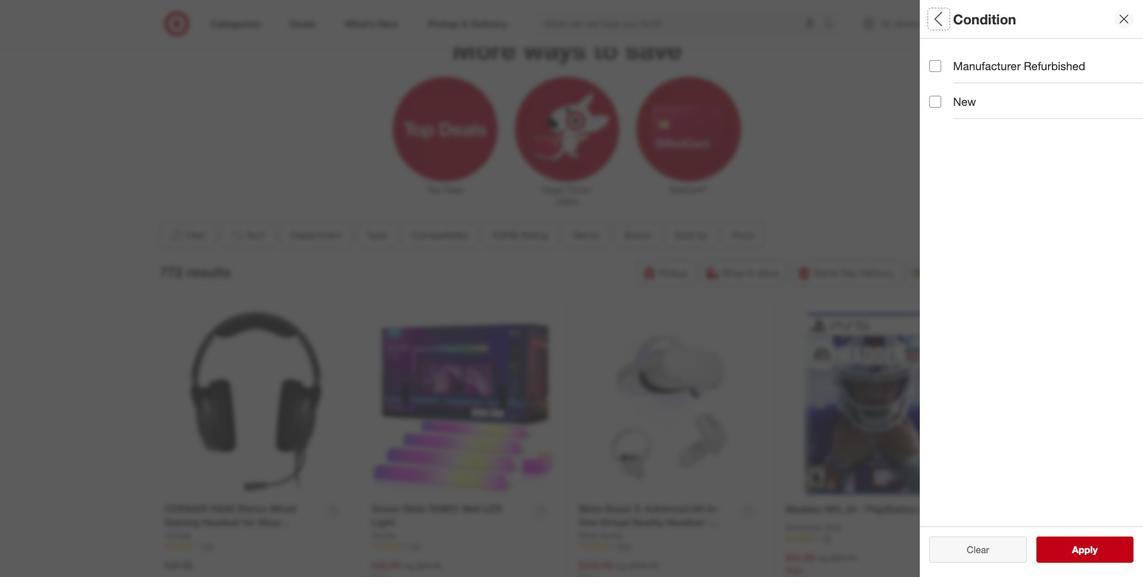Task type: locate. For each thing, give the bounding box(es) containing it.
0 horizontal spatial department
[[290, 229, 341, 241]]

reg for $249.99
[[615, 561, 627, 571]]

2 govee from the top
[[372, 531, 396, 541]]

to
[[593, 34, 618, 65]]

- down "in-"
[[707, 517, 710, 529]]

clear for clear
[[967, 544, 990, 556]]

quest up virtual
[[604, 503, 631, 515]]

2 headset from the left
[[666, 517, 704, 529]]

xbox
[[258, 517, 281, 529]]

results
[[187, 264, 231, 280], [1080, 544, 1111, 556]]

0 vertical spatial quest
[[604, 503, 631, 515]]

reg inside $48.99 reg $69.99
[[402, 561, 415, 571]]

gaming
[[164, 517, 200, 529]]

$48.99 reg $69.99
[[372, 560, 442, 572]]

sold
[[675, 229, 694, 241]]

shop in store button
[[700, 260, 787, 287]]

1 horizontal spatial headset
[[666, 517, 704, 529]]

1 vertical spatial -
[[707, 517, 710, 529]]

1 vertical spatial results
[[1080, 544, 1111, 556]]

wall
[[462, 503, 481, 515]]

0 vertical spatial meta
[[579, 503, 602, 515]]

quest for meta quest 2: advanced all-in- one virtual reality headset - 128gb
[[604, 503, 631, 515]]

2 clear from the left
[[967, 544, 990, 556]]

all
[[986, 544, 996, 556]]

1 vertical spatial govee
[[372, 531, 396, 541]]

$249.99
[[579, 560, 613, 572]]

meta down one
[[579, 531, 598, 541]]

$69.99 for $48.99
[[417, 561, 442, 571]]

meta inside "link"
[[579, 531, 598, 541]]

results inside button
[[1080, 544, 1111, 556]]

clear all button
[[930, 537, 1027, 563]]

electronic arts
[[786, 523, 841, 533]]

103 link
[[372, 542, 555, 552]]

1 vertical spatial type
[[366, 229, 387, 241]]

clear
[[961, 544, 984, 556], [967, 544, 990, 556]]

headset down all- at the right bottom of page
[[666, 517, 704, 529]]

store
[[758, 267, 779, 279]]

headset
[[202, 517, 240, 529], [666, 517, 704, 529]]

1 clear from the left
[[961, 544, 984, 556]]

1 horizontal spatial reg
[[615, 561, 627, 571]]

$249.99 reg $299.99
[[579, 560, 659, 572]]

redcard™
[[670, 185, 708, 195]]

reg down 39
[[817, 553, 829, 564]]

$69.99 inside $48.99 reg $69.99
[[417, 561, 442, 571]]

1 meta from the top
[[579, 503, 602, 515]]

circle™
[[567, 185, 593, 195]]

target circle™ offers
[[542, 185, 593, 207]]

headset down hs35
[[202, 517, 240, 529]]

103
[[409, 542, 420, 551]]

corsair hs35 stereo wired gaming headset for xbox one/playstation 4/nintendo switch/pc link
[[164, 503, 320, 556]]

govee for govee
[[372, 531, 396, 541]]

type
[[930, 93, 955, 106], [366, 229, 387, 241]]

esrb rating
[[493, 229, 548, 241]]

1 govee from the top
[[372, 503, 400, 515]]

reg inside $34.99 reg $69.99 sale
[[817, 553, 829, 564]]

1 horizontal spatial results
[[1080, 544, 1111, 556]]

1 horizontal spatial type
[[930, 93, 955, 106]]

0 vertical spatial department
[[930, 51, 994, 65]]

esrb
[[493, 229, 518, 241]]

1 horizontal spatial department button
[[930, 39, 1135, 80]]

2 meta from the top
[[579, 531, 598, 541]]

esrb rating button
[[483, 222, 558, 248]]

0 horizontal spatial results
[[187, 264, 231, 280]]

compatibility
[[412, 229, 468, 241]]

1 vertical spatial type button
[[356, 222, 397, 248]]

genre button
[[563, 222, 609, 248]]

0 vertical spatial type
[[930, 93, 955, 106]]

type inside all filters dialog
[[930, 93, 955, 106]]

pickup
[[659, 267, 688, 279]]

headset inside corsair hs35 stereo wired gaming headset for xbox one/playstation 4/nintendo switch/pc
[[202, 517, 240, 529]]

quest for meta quest
[[600, 531, 622, 541]]

results right 772
[[187, 264, 231, 280]]

deals
[[443, 185, 464, 195]]

quest inside the meta quest 2: advanced all-in- one virtual reality headset - 128gb
[[604, 503, 631, 515]]

for
[[242, 517, 255, 529]]

target holiday price match guarantee image
[[210, 0, 925, 22]]

govee down the 'light'
[[372, 531, 396, 541]]

1 horizontal spatial department
[[930, 51, 994, 65]]

1 horizontal spatial $69.99
[[831, 553, 856, 564]]

meta for meta quest 2: advanced all-in- one virtual reality headset - 128gb
[[579, 503, 602, 515]]

$69.99 down "arts"
[[831, 553, 856, 564]]

madden nfl 24 - playstation 5 link
[[786, 503, 925, 517]]

clear inside all filters dialog
[[961, 544, 984, 556]]

one
[[579, 517, 597, 529]]

corsair hs35 stereo wired gaming headset for xbox one/playstation 4/nintendo switch/pc image
[[164, 312, 348, 496], [164, 312, 348, 496]]

offers
[[556, 197, 579, 207]]

more
[[453, 34, 516, 65]]

meta inside the meta quest 2: advanced all-in- one virtual reality headset - 128gb
[[579, 503, 602, 515]]

0 vertical spatial department button
[[930, 39, 1135, 80]]

govee glide rgbic wall led light image
[[372, 312, 555, 496], [372, 312, 555, 496]]

results right see
[[1080, 544, 1111, 556]]

see results button
[[1037, 537, 1134, 563]]

govee for govee glide rgbic wall led light
[[372, 503, 400, 515]]

brand button
[[614, 222, 660, 248]]

2:
[[634, 503, 642, 515]]

0 horizontal spatial type
[[366, 229, 387, 241]]

24
[[846, 504, 857, 516]]

hs35
[[211, 503, 235, 515]]

meta up one
[[579, 503, 602, 515]]

1 vertical spatial department button
[[280, 222, 351, 248]]

manufacturer refurbished
[[953, 59, 1086, 73]]

department button
[[930, 39, 1135, 80], [280, 222, 351, 248]]

1 horizontal spatial type button
[[930, 80, 1135, 122]]

meta quest 2: advanced all-in- one virtual reality headset - 128gb link
[[579, 503, 734, 542]]

reg for $34.99
[[817, 553, 829, 564]]

0 horizontal spatial department button
[[280, 222, 351, 248]]

$34.99 reg $69.99 sale
[[786, 552, 856, 576]]

type button
[[930, 80, 1135, 122], [356, 222, 397, 248]]

results for 772 results
[[187, 264, 231, 280]]

compatibility button
[[402, 222, 478, 248]]

$69.99
[[831, 553, 856, 564], [417, 561, 442, 571]]

0 horizontal spatial reg
[[402, 561, 415, 571]]

$69.99 inside $34.99 reg $69.99 sale
[[831, 553, 856, 564]]

1 horizontal spatial -
[[859, 504, 863, 516]]

search button
[[818, 11, 847, 39]]

condition dialog
[[920, 0, 1143, 578]]

1 vertical spatial meta
[[579, 531, 598, 541]]

madden nfl 24 - playstation 5 image
[[786, 312, 970, 496], [786, 312, 970, 496]]

quest inside "link"
[[600, 531, 622, 541]]

madden
[[786, 504, 823, 516]]

0 vertical spatial type button
[[930, 80, 1135, 122]]

madden nfl 24 - playstation 5
[[786, 504, 925, 516]]

govee up the 'light'
[[372, 503, 400, 515]]

top
[[427, 185, 441, 195]]

reg for $48.99
[[402, 561, 415, 571]]

What can we help you find? suggestions appear below search field
[[537, 11, 827, 37]]

playstation
[[866, 504, 917, 516]]

wired
[[270, 503, 296, 515]]

0 horizontal spatial -
[[707, 517, 710, 529]]

quest down virtual
[[600, 531, 622, 541]]

reg inside $249.99 reg $299.99
[[615, 561, 627, 571]]

same day delivery
[[814, 267, 895, 279]]

reg down 1605
[[615, 561, 627, 571]]

top deals
[[427, 185, 464, 195]]

$69.99 down 103
[[417, 561, 442, 571]]

2 horizontal spatial reg
[[817, 553, 829, 564]]

1 headset from the left
[[202, 517, 240, 529]]

- right 24
[[859, 504, 863, 516]]

0 vertical spatial results
[[187, 264, 231, 280]]

meta quest 2: advanced all-in-one virtual reality headset - 128gb image
[[579, 312, 762, 496], [579, 312, 762, 496]]

Manufacturer Refurbished checkbox
[[930, 60, 942, 72]]

price
[[732, 229, 754, 241]]

reg
[[817, 553, 829, 564], [402, 561, 415, 571], [615, 561, 627, 571]]

reg down 103
[[402, 561, 415, 571]]

clear inside condition dialog
[[967, 544, 990, 556]]

1 vertical spatial quest
[[600, 531, 622, 541]]

123
[[201, 542, 213, 551]]

govee
[[372, 503, 400, 515], [372, 531, 396, 541]]

1 vertical spatial department
[[290, 229, 341, 241]]

sold by
[[675, 229, 707, 241]]

-
[[859, 504, 863, 516], [707, 517, 710, 529]]

one/playstation
[[164, 531, 238, 542]]

0 horizontal spatial type button
[[356, 222, 397, 248]]

$299.99
[[630, 561, 659, 571]]

department inside all filters dialog
[[930, 51, 994, 65]]

0 horizontal spatial $69.99
[[417, 561, 442, 571]]

0 vertical spatial govee
[[372, 503, 400, 515]]

0 horizontal spatial headset
[[202, 517, 240, 529]]

govee inside govee glide rgbic wall led light
[[372, 503, 400, 515]]



Task type: describe. For each thing, give the bounding box(es) containing it.
128gb
[[579, 531, 609, 542]]

rating
[[521, 229, 548, 241]]

123 link
[[164, 542, 348, 552]]

New checkbox
[[930, 96, 942, 108]]

sale
[[786, 566, 802, 576]]

light
[[372, 517, 395, 529]]

glide
[[403, 503, 426, 515]]

meta quest link
[[579, 530, 622, 542]]

sort button
[[220, 222, 275, 248]]

more ways to save
[[453, 34, 682, 65]]

corsair
[[164, 531, 191, 541]]

advanced
[[645, 503, 690, 515]]

govee glide rgbic wall led light
[[372, 503, 502, 529]]

filters
[[950, 10, 987, 27]]

target
[[542, 185, 565, 195]]

$34.99
[[786, 552, 815, 564]]

meta for meta quest
[[579, 531, 598, 541]]

sold by button
[[665, 222, 717, 248]]

all filters dialog
[[920, 0, 1143, 578]]

same
[[814, 267, 839, 279]]

$49.99
[[164, 560, 193, 572]]

5
[[920, 504, 925, 516]]

condition
[[953, 10, 1017, 27]]

- inside the meta quest 2: advanced all-in- one virtual reality headset - 128gb
[[707, 517, 710, 529]]

stereo
[[237, 503, 267, 515]]

virtual
[[600, 517, 630, 529]]

in
[[748, 267, 755, 279]]

clear for clear all
[[961, 544, 984, 556]]

filter
[[186, 229, 206, 241]]

all-
[[692, 503, 708, 515]]

meta quest 2: advanced all-in- one virtual reality headset - 128gb
[[579, 503, 720, 542]]

type button inside all filters dialog
[[930, 80, 1135, 122]]

led
[[483, 503, 502, 515]]

reality
[[632, 517, 664, 529]]

electronic
[[786, 523, 823, 533]]

all
[[930, 10, 946, 27]]

ways
[[523, 34, 586, 65]]

headset inside the meta quest 2: advanced all-in- one virtual reality headset - 128gb
[[666, 517, 704, 529]]

save
[[625, 34, 682, 65]]

nfl
[[825, 504, 844, 516]]

772 results
[[160, 264, 231, 280]]

day
[[841, 267, 858, 279]]

brand
[[624, 229, 650, 241]]

pickup button
[[637, 260, 696, 287]]

sort
[[247, 229, 265, 241]]

$69.99 for $34.99
[[831, 553, 856, 564]]

arts
[[826, 523, 841, 533]]

see results
[[1060, 544, 1111, 556]]

8
[[964, 13, 967, 20]]

1605
[[616, 542, 632, 551]]

shop
[[723, 267, 745, 279]]

redcard™ link
[[628, 75, 750, 196]]

manufacturer
[[953, 59, 1021, 73]]

corsair hs35 stereo wired gaming headset for xbox one/playstation 4/nintendo switch/pc
[[164, 503, 296, 556]]

top deals link
[[385, 75, 506, 196]]

meta quest
[[579, 531, 622, 541]]

same day delivery button
[[792, 260, 902, 287]]

shop in store
[[723, 267, 779, 279]]

1605 link
[[579, 542, 762, 552]]

department button inside all filters dialog
[[930, 39, 1135, 80]]

$48.99
[[372, 560, 400, 572]]

new
[[953, 95, 976, 108]]

39
[[823, 535, 831, 544]]

apply button
[[1037, 537, 1134, 563]]

772
[[160, 264, 183, 280]]

price button
[[722, 222, 764, 248]]

corsair
[[164, 503, 208, 515]]

genre
[[573, 229, 599, 241]]

apply
[[1072, 544, 1098, 556]]

by
[[697, 229, 707, 241]]

results for see results
[[1080, 544, 1111, 556]]

0 vertical spatial -
[[859, 504, 863, 516]]

delivery
[[860, 267, 895, 279]]

corsair link
[[164, 530, 191, 542]]

in-
[[708, 503, 720, 515]]

search
[[818, 19, 847, 31]]

39 link
[[786, 534, 970, 545]]

clear all
[[961, 544, 996, 556]]

govee glide rgbic wall led light link
[[372, 503, 527, 530]]

refurbished
[[1024, 59, 1086, 73]]



Task type: vqa. For each thing, say whether or not it's contained in the screenshot.
meta quest
yes



